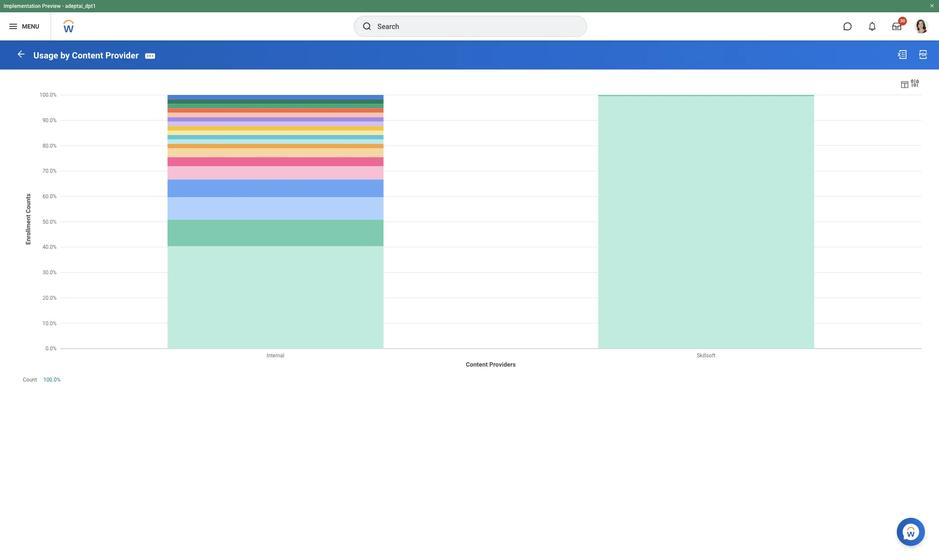 Task type: describe. For each thing, give the bounding box(es) containing it.
menu banner
[[0, 0, 939, 40]]

inbox large image
[[893, 22, 902, 31]]

count
[[23, 377, 37, 383]]

previous page image
[[16, 49, 26, 59]]

-
[[62, 3, 64, 9]]

menu button
[[0, 12, 51, 40]]

view printable version (pdf) image
[[918, 49, 929, 60]]

implementation preview -   adeptai_dpt1
[[4, 3, 96, 9]]

close environment banner image
[[930, 3, 935, 8]]

implementation
[[4, 3, 41, 9]]

provider
[[105, 50, 139, 61]]

content
[[72, 50, 103, 61]]



Task type: locate. For each thing, give the bounding box(es) containing it.
menu
[[22, 23, 39, 30]]

30
[[900, 18, 905, 23]]

configure and view chart data image
[[900, 79, 910, 89]]

by
[[60, 50, 70, 61]]

adeptai_dpt1
[[65, 3, 96, 9]]

usage by content provider
[[33, 50, 139, 61]]

30 button
[[888, 17, 907, 36]]

notifications large image
[[868, 22, 877, 31]]

export to excel image
[[897, 49, 908, 60]]

usage
[[33, 50, 58, 61]]

search image
[[362, 21, 372, 32]]

justify image
[[8, 21, 18, 32]]

100.0% button
[[43, 376, 62, 383]]

configure and view chart data image
[[910, 78, 920, 88]]

usage by content provider main content
[[0, 40, 939, 402]]

Search Workday  search field
[[378, 17, 568, 36]]

100.0%
[[43, 377, 61, 383]]

preview
[[42, 3, 61, 9]]

usage by content provider link
[[33, 50, 139, 61]]

profile logan mcneil image
[[915, 19, 929, 35]]



Task type: vqa. For each thing, say whether or not it's contained in the screenshot.
right inbox icon
no



